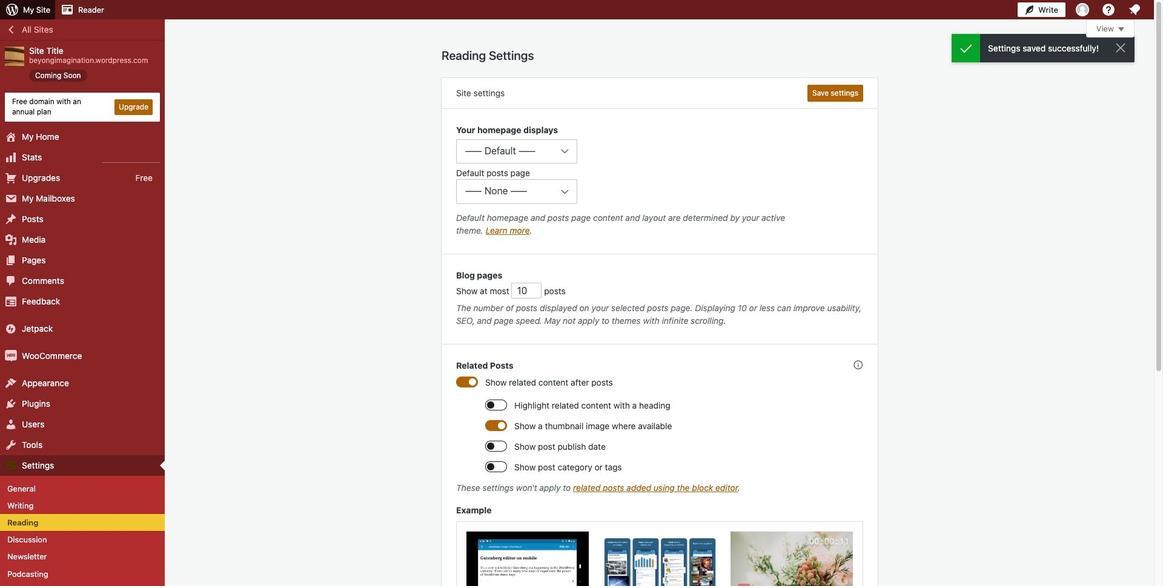 Task type: locate. For each thing, give the bounding box(es) containing it.
3 group from the top
[[456, 376, 863, 586]]

0 vertical spatial img image
[[5, 323, 17, 335]]

highest hourly views 0 image
[[102, 155, 160, 163]]

the wordpress for android app gets a big facelift image
[[598, 532, 721, 586]]

main content
[[442, 19, 1135, 586]]

None number field
[[512, 283, 542, 298]]

help image
[[1101, 2, 1116, 17]]

closed image
[[1118, 27, 1124, 31]]

manage your notifications image
[[1127, 2, 1142, 17]]

1 img image from the top
[[5, 323, 17, 335]]

2 img image from the top
[[5, 350, 17, 362]]

2 vertical spatial group
[[456, 376, 863, 586]]

0 vertical spatial group
[[456, 124, 863, 240]]

1 vertical spatial group
[[456, 269, 863, 330]]

my profile image
[[1076, 3, 1089, 16]]

img image
[[5, 323, 17, 335], [5, 350, 17, 362]]

1 vertical spatial img image
[[5, 350, 17, 362]]

upgrade focus: videopress for weddings image
[[731, 532, 853, 586]]

group
[[456, 124, 863, 240], [456, 269, 863, 330], [456, 376, 863, 586]]



Task type: describe. For each thing, give the bounding box(es) containing it.
big iphone/ipad update now available image
[[466, 532, 589, 586]]

2 group from the top
[[456, 269, 863, 330]]

1 group from the top
[[456, 124, 863, 240]]



Task type: vqa. For each thing, say whether or not it's contained in the screenshot.
group to the middle
yes



